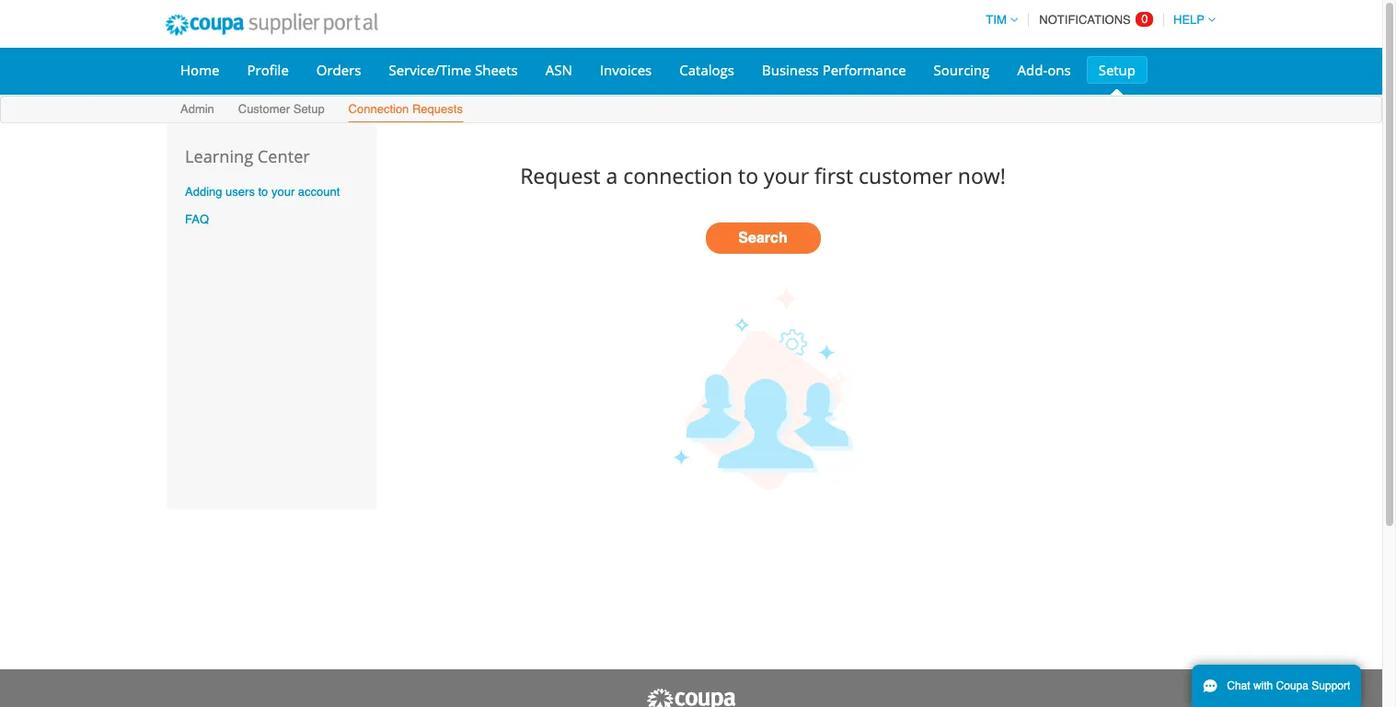 Task type: vqa. For each thing, say whether or not it's contained in the screenshot.
rightmost Change image
no



Task type: describe. For each thing, give the bounding box(es) containing it.
tim
[[986, 13, 1007, 27]]

business
[[762, 61, 819, 79]]

sourcing link
[[922, 56, 1002, 84]]

invoices link
[[588, 56, 664, 84]]

1 horizontal spatial your
[[764, 161, 809, 190]]

home
[[180, 61, 219, 79]]

chat with coupa support
[[1227, 680, 1350, 693]]

learning
[[185, 145, 253, 167]]

coupa
[[1276, 680, 1309, 693]]

connection
[[623, 161, 733, 190]]

connection requests link
[[347, 98, 464, 122]]

performance
[[822, 61, 906, 79]]

setup link
[[1087, 56, 1148, 84]]

service/time sheets link
[[377, 56, 530, 84]]

notifications 0
[[1039, 12, 1148, 27]]

learning center
[[185, 145, 310, 167]]

customer setup link
[[237, 98, 325, 122]]

customer setup
[[238, 102, 325, 116]]

with
[[1253, 680, 1273, 693]]

1 horizontal spatial to
[[738, 161, 758, 190]]

notifications
[[1039, 13, 1131, 27]]

requests
[[412, 102, 463, 116]]

faq link
[[185, 213, 209, 227]]

sourcing
[[934, 61, 990, 79]]

0 vertical spatial setup
[[1098, 61, 1136, 79]]

now!
[[958, 161, 1006, 190]]

admin
[[180, 102, 214, 116]]

account
[[298, 185, 340, 199]]

help
[[1173, 13, 1205, 27]]

connection requests
[[348, 102, 463, 116]]

0 horizontal spatial to
[[258, 185, 268, 199]]

admin link
[[179, 98, 215, 122]]

catalogs link
[[667, 56, 746, 84]]

orders link
[[304, 56, 373, 84]]

invoices
[[600, 61, 652, 79]]

add-ons
[[1017, 61, 1071, 79]]

request
[[520, 161, 600, 190]]

support
[[1312, 680, 1350, 693]]



Task type: locate. For each thing, give the bounding box(es) containing it.
add-
[[1017, 61, 1047, 79]]

sheets
[[475, 61, 518, 79]]

your down center
[[271, 185, 295, 199]]

coupa supplier portal image
[[153, 2, 390, 48], [645, 688, 737, 708]]

chat with coupa support button
[[1192, 665, 1361, 708]]

request a connection to your first customer now!
[[520, 161, 1006, 190]]

to
[[738, 161, 758, 190], [258, 185, 268, 199]]

profile link
[[235, 56, 301, 84]]

first
[[814, 161, 853, 190]]

1 vertical spatial coupa supplier portal image
[[645, 688, 737, 708]]

service/time
[[389, 61, 471, 79]]

customer
[[859, 161, 952, 190]]

to up the search
[[738, 161, 758, 190]]

faq
[[185, 213, 209, 227]]

a
[[606, 161, 618, 190]]

setup right the customer
[[293, 102, 325, 116]]

asn
[[545, 61, 572, 79]]

ons
[[1047, 61, 1071, 79]]

setup down notifications 0
[[1098, 61, 1136, 79]]

1 horizontal spatial coupa supplier portal image
[[645, 688, 737, 708]]

center
[[258, 145, 310, 167]]

your
[[764, 161, 809, 190], [271, 185, 295, 199]]

0
[[1141, 12, 1148, 26]]

setup
[[1098, 61, 1136, 79], [293, 102, 325, 116]]

1 vertical spatial setup
[[293, 102, 325, 116]]

add-ons link
[[1005, 56, 1083, 84]]

adding users to your account link
[[185, 185, 340, 199]]

business performance
[[762, 61, 906, 79]]

0 horizontal spatial setup
[[293, 102, 325, 116]]

customer
[[238, 102, 290, 116]]

search button
[[705, 223, 820, 254]]

0 vertical spatial coupa supplier portal image
[[153, 2, 390, 48]]

0 horizontal spatial coupa supplier portal image
[[153, 2, 390, 48]]

home link
[[168, 56, 231, 84]]

adding users to your account
[[185, 185, 340, 199]]

help link
[[1165, 13, 1216, 27]]

tim link
[[978, 13, 1018, 27]]

search
[[738, 230, 787, 247]]

1 horizontal spatial setup
[[1098, 61, 1136, 79]]

business performance link
[[750, 56, 918, 84]]

navigation
[[978, 2, 1216, 38]]

orders
[[316, 61, 361, 79]]

service/time sheets
[[389, 61, 518, 79]]

users
[[226, 185, 255, 199]]

adding
[[185, 185, 222, 199]]

profile
[[247, 61, 289, 79]]

catalogs
[[679, 61, 734, 79]]

to right users
[[258, 185, 268, 199]]

chat
[[1227, 680, 1250, 693]]

0 horizontal spatial your
[[271, 185, 295, 199]]

navigation containing notifications 0
[[978, 2, 1216, 38]]

your left first on the right of page
[[764, 161, 809, 190]]

connection
[[348, 102, 409, 116]]

asn link
[[534, 56, 584, 84]]



